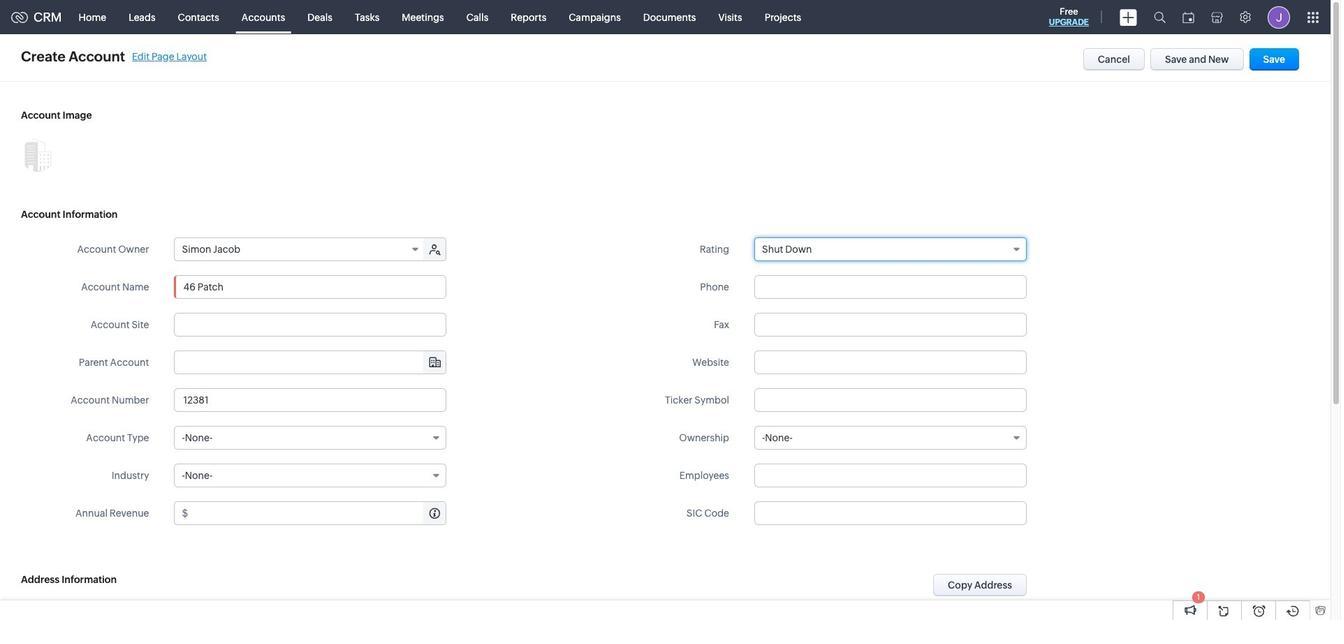 Task type: describe. For each thing, give the bounding box(es) containing it.
logo image
[[11, 12, 28, 23]]

search image
[[1154, 11, 1166, 23]]

search element
[[1145, 0, 1174, 34]]



Task type: locate. For each thing, give the bounding box(es) containing it.
None field
[[754, 237, 1027, 261], [175, 238, 425, 261], [175, 351, 446, 374], [174, 426, 447, 450], [754, 426, 1027, 450], [174, 464, 447, 488], [754, 237, 1027, 261], [175, 238, 425, 261], [175, 351, 446, 374], [174, 426, 447, 450], [754, 426, 1027, 450], [174, 464, 447, 488]]

None text field
[[754, 275, 1027, 299], [174, 313, 447, 337], [754, 313, 1027, 337], [754, 501, 1027, 525], [754, 275, 1027, 299], [174, 313, 447, 337], [754, 313, 1027, 337], [754, 501, 1027, 525]]

calendar image
[[1182, 12, 1194, 23]]

profile image
[[1268, 6, 1290, 28]]

image image
[[21, 138, 54, 172]]

None text field
[[174, 275, 447, 299], [754, 351, 1027, 374], [175, 351, 446, 374], [174, 388, 447, 412], [754, 388, 1027, 412], [754, 464, 1027, 488], [190, 502, 446, 525], [174, 275, 447, 299], [754, 351, 1027, 374], [175, 351, 446, 374], [174, 388, 447, 412], [754, 388, 1027, 412], [754, 464, 1027, 488], [190, 502, 446, 525]]

create menu image
[[1120, 9, 1137, 25]]

create menu element
[[1111, 0, 1145, 34]]

profile element
[[1259, 0, 1298, 34]]



Task type: vqa. For each thing, say whether or not it's contained in the screenshot.
Auto-
no



